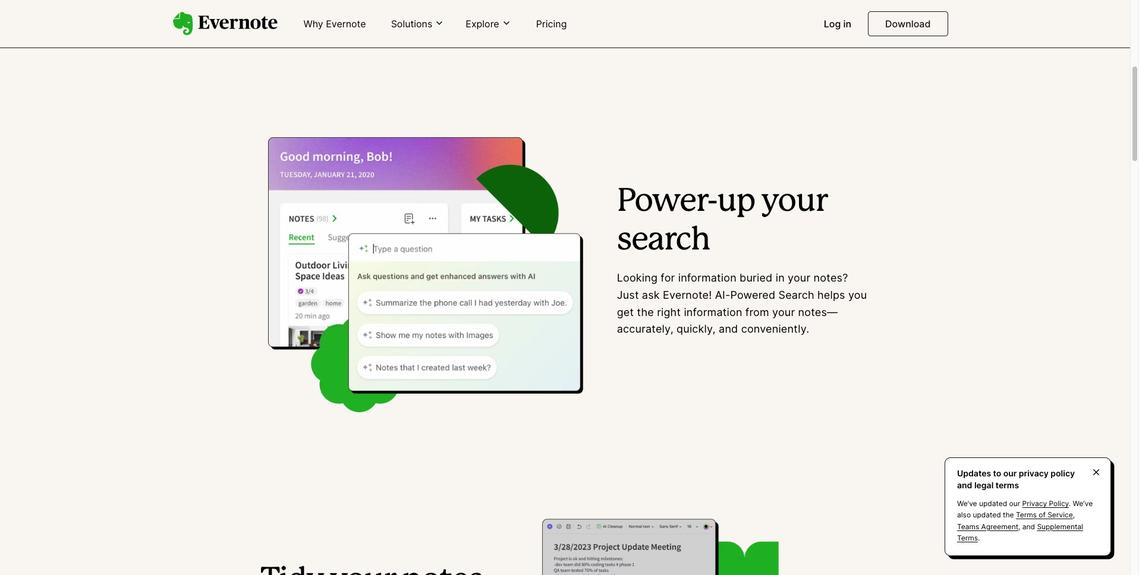 Task type: locate. For each thing, give the bounding box(es) containing it.
1 horizontal spatial and
[[957, 480, 973, 490]]

0 vertical spatial terms
[[1016, 511, 1037, 520]]

0 vertical spatial updated
[[979, 500, 1007, 509]]

. for .
[[978, 534, 980, 543]]

your up search
[[788, 272, 811, 284]]

in right log
[[844, 18, 852, 30]]

power-up your search
[[617, 188, 827, 256]]

0 horizontal spatial and
[[719, 323, 738, 336]]

1 vertical spatial terms
[[957, 534, 978, 543]]

1 horizontal spatial in
[[844, 18, 852, 30]]

privacy
[[1023, 500, 1047, 509]]

and right the quickly,
[[719, 323, 738, 336]]

, up supplemental
[[1073, 511, 1075, 520]]

solutions
[[391, 18, 433, 30]]

1 vertical spatial our
[[1009, 500, 1021, 509]]

power-
[[617, 188, 717, 217]]

ai-features illustration image
[[606, 0, 958, 33]]

0 horizontal spatial we've
[[957, 500, 977, 509]]

explore
[[466, 18, 499, 30]]

terms of service link
[[1016, 511, 1073, 520]]

the up accurately,
[[637, 306, 654, 318]]

1 vertical spatial .
[[978, 534, 980, 543]]

and down . we've also updated the on the right bottom
[[1023, 522, 1035, 531]]

2 horizontal spatial and
[[1023, 522, 1035, 531]]

agreement
[[982, 522, 1019, 531]]

terms
[[1016, 511, 1037, 520], [957, 534, 978, 543]]

0 vertical spatial .
[[1069, 500, 1071, 509]]

supplemental terms
[[957, 522, 1083, 543]]

, down . we've also updated the on the right bottom
[[1019, 522, 1021, 531]]

from
[[746, 306, 769, 318]]

download link
[[868, 11, 948, 36]]

why evernote
[[304, 18, 366, 30]]

terms of service , teams agreement , and
[[957, 511, 1075, 531]]

the down we've updated our privacy policy
[[1003, 511, 1014, 520]]

1 horizontal spatial the
[[1003, 511, 1014, 520]]

. up 'service' on the bottom right
[[1069, 500, 1071, 509]]

terms down privacy
[[1016, 511, 1037, 520]]

2 vertical spatial and
[[1023, 522, 1035, 531]]

log in link
[[817, 13, 859, 36]]

privacy
[[1019, 469, 1049, 479]]

updated down legal
[[979, 500, 1007, 509]]

policy
[[1049, 500, 1069, 509]]

terms
[[996, 480, 1019, 490]]

1 vertical spatial information
[[684, 306, 742, 318]]

information
[[678, 272, 737, 284], [684, 306, 742, 318]]

updated up teams agreement link
[[973, 511, 1001, 520]]

of
[[1039, 511, 1046, 520]]

1 horizontal spatial .
[[1069, 500, 1071, 509]]

0 vertical spatial our
[[1004, 469, 1017, 479]]

terms down teams
[[957, 534, 978, 543]]

1 horizontal spatial terms
[[1016, 511, 1037, 520]]

we've up the also
[[957, 500, 977, 509]]

just
[[617, 289, 639, 301]]

we've inside . we've also updated the
[[1073, 500, 1093, 509]]

. for . we've also updated the
[[1069, 500, 1071, 509]]

evernote logo image
[[173, 12, 277, 36]]

1 horizontal spatial we've
[[1073, 500, 1093, 509]]

the inside looking for information buried in your notes? just ask evernote! ai-powered search helps you get the right information from your notes— accurately, quickly, and conveniently.
[[637, 306, 654, 318]]

information down ai-
[[684, 306, 742, 318]]

the
[[637, 306, 654, 318], [1003, 511, 1014, 520]]

supplemental
[[1037, 522, 1083, 531]]

we've
[[957, 500, 977, 509], [1073, 500, 1093, 509]]

download
[[885, 18, 931, 30]]

we've right policy
[[1073, 500, 1093, 509]]

updated
[[979, 500, 1007, 509], [973, 511, 1001, 520]]

teams agreement link
[[957, 522, 1019, 531]]

your
[[761, 188, 827, 217], [788, 272, 811, 284], [773, 306, 795, 318]]

,
[[1073, 511, 1075, 520], [1019, 522, 1021, 531]]

your up conveniently.
[[773, 306, 795, 318]]

1 vertical spatial your
[[788, 272, 811, 284]]

2 we've from the left
[[1073, 500, 1093, 509]]

in up search
[[776, 272, 785, 284]]

your inside power-up your search
[[761, 188, 827, 217]]

looking for information buried in your notes? just ask evernote! ai-powered search helps you get the right information from your notes— accurately, quickly, and conveniently.
[[617, 272, 867, 336]]

1 vertical spatial and
[[957, 480, 973, 490]]

our inside updates to our privacy policy and legal terms
[[1004, 469, 1017, 479]]

our up "terms"
[[1004, 469, 1017, 479]]

. down teams agreement link
[[978, 534, 980, 543]]

0 vertical spatial ,
[[1073, 511, 1075, 520]]

our up terms of service , teams agreement , and
[[1009, 500, 1021, 509]]

0 vertical spatial and
[[719, 323, 738, 336]]

our
[[1004, 469, 1017, 479], [1009, 500, 1021, 509]]

why evernote link
[[296, 13, 373, 36]]

0 vertical spatial the
[[637, 306, 654, 318]]

log
[[824, 18, 841, 30]]

search
[[779, 289, 815, 301]]

and down updates
[[957, 480, 973, 490]]

0 horizontal spatial .
[[978, 534, 980, 543]]

in
[[844, 18, 852, 30], [776, 272, 785, 284]]

1 vertical spatial in
[[776, 272, 785, 284]]

helps
[[818, 289, 845, 301]]

ai-
[[715, 289, 730, 301]]

your right up
[[761, 188, 827, 217]]

our for privacy
[[1004, 469, 1017, 479]]

right
[[657, 306, 681, 318]]

0 horizontal spatial ,
[[1019, 522, 1021, 531]]

powered
[[730, 289, 776, 301]]

. inside . we've also updated the
[[1069, 500, 1071, 509]]

and
[[719, 323, 738, 336], [957, 480, 973, 490], [1023, 522, 1035, 531]]

0 horizontal spatial terms
[[957, 534, 978, 543]]

0 horizontal spatial the
[[637, 306, 654, 318]]

1 vertical spatial updated
[[973, 511, 1001, 520]]

0 horizontal spatial in
[[776, 272, 785, 284]]

notes?
[[814, 272, 848, 284]]

information up ai-
[[678, 272, 737, 284]]

updates to our privacy policy and legal terms
[[957, 469, 1075, 490]]

0 vertical spatial your
[[761, 188, 827, 217]]

up
[[717, 188, 755, 217]]

1 vertical spatial the
[[1003, 511, 1014, 520]]

.
[[1069, 500, 1071, 509], [978, 534, 980, 543]]



Task type: vqa. For each thing, say whether or not it's contained in the screenshot.
Powered
yes



Task type: describe. For each thing, give the bounding box(es) containing it.
why
[[304, 18, 323, 30]]

pricing link
[[529, 13, 574, 36]]

1 horizontal spatial ,
[[1073, 511, 1075, 520]]

. we've also updated the
[[957, 500, 1093, 520]]

evernote!
[[663, 289, 712, 301]]

pricing
[[536, 18, 567, 30]]

legal
[[975, 480, 994, 490]]

buried
[[740, 272, 773, 284]]

for
[[661, 272, 675, 284]]

0 vertical spatial in
[[844, 18, 852, 30]]

get
[[617, 306, 634, 318]]

in inside looking for information buried in your notes? just ask evernote! ai-powered search helps you get the right information from your notes— accurately, quickly, and conveniently.
[[776, 272, 785, 284]]

you
[[849, 289, 867, 301]]

to
[[993, 469, 1002, 479]]

explore button
[[462, 17, 515, 30]]

our for privacy
[[1009, 500, 1021, 509]]

terms inside terms of service , teams agreement , and
[[1016, 511, 1037, 520]]

quickly,
[[677, 323, 716, 336]]

and inside terms of service , teams agreement , and
[[1023, 522, 1035, 531]]

1 vertical spatial ,
[[1019, 522, 1021, 531]]

service
[[1048, 511, 1073, 520]]

2 vertical spatial your
[[773, 306, 795, 318]]

ai-cleanup screen image
[[535, 513, 870, 576]]

0 vertical spatial information
[[678, 272, 737, 284]]

easy-search screen image
[[261, 128, 596, 418]]

1 we've from the left
[[957, 500, 977, 509]]

evernote
[[326, 18, 366, 30]]

updated inside . we've also updated the
[[973, 511, 1001, 520]]

policy
[[1051, 469, 1075, 479]]

the inside . we've also updated the
[[1003, 511, 1014, 520]]

updates
[[957, 469, 991, 479]]

teams
[[957, 522, 980, 531]]

conveniently.
[[741, 323, 810, 336]]

solutions button
[[387, 17, 448, 30]]

supplemental terms link
[[957, 522, 1083, 543]]

accurately,
[[617, 323, 674, 336]]

we've updated our privacy policy
[[957, 500, 1069, 509]]

log in
[[824, 18, 852, 30]]

looking
[[617, 272, 658, 284]]

privacy policy link
[[1023, 500, 1069, 509]]

and inside updates to our privacy policy and legal terms
[[957, 480, 973, 490]]

terms inside supplemental terms
[[957, 534, 978, 543]]

search
[[617, 226, 710, 256]]

and inside looking for information buried in your notes? just ask evernote! ai-powered search helps you get the right information from your notes— accurately, quickly, and conveniently.
[[719, 323, 738, 336]]

notes—
[[798, 306, 838, 318]]

ask
[[642, 289, 660, 301]]

also
[[957, 511, 971, 520]]



